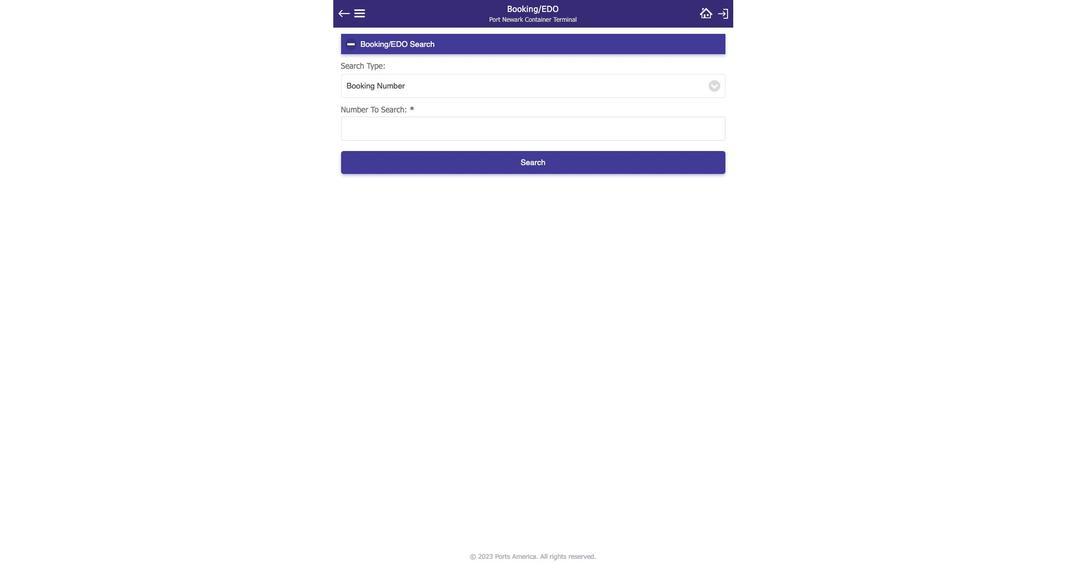 Task type: vqa. For each thing, say whether or not it's contained in the screenshot.
rights
yes



Task type: describe. For each thing, give the bounding box(es) containing it.
type:
[[367, 61, 386, 70]]

search:
[[381, 105, 407, 114]]

container
[[525, 16, 552, 23]]

rights
[[550, 552, 567, 560]]

booking/edo for port
[[507, 4, 559, 14]]

all
[[541, 552, 548, 560]]

port
[[489, 16, 500, 23]]

booking/edo for search
[[360, 39, 408, 48]]

booking
[[347, 81, 375, 90]]

to
[[371, 105, 379, 114]]

reserved.
[[569, 552, 596, 560]]

© 2023 ports america. all rights reserved. footer
[[330, 550, 737, 563]]

0 horizontal spatial search
[[341, 61, 364, 70]]

america.
[[512, 552, 538, 560]]



Task type: locate. For each thing, give the bounding box(es) containing it.
1 horizontal spatial search
[[410, 39, 435, 48]]

search
[[410, 39, 435, 48], [341, 61, 364, 70]]

1 horizontal spatial booking/edo
[[507, 4, 559, 14]]

number
[[377, 81, 405, 90], [341, 105, 368, 114]]

booking/edo
[[507, 4, 559, 14], [360, 39, 408, 48]]

booking number
[[347, 81, 405, 90]]

booking/edo search
[[360, 39, 435, 48]]

0 vertical spatial number
[[377, 81, 405, 90]]

terminal
[[553, 16, 577, 23]]

1 vertical spatial number
[[341, 105, 368, 114]]

booking/edo search link
[[341, 34, 725, 54]]

1 vertical spatial booking/edo
[[360, 39, 408, 48]]

booking/edo port newark container terminal
[[489, 4, 577, 23]]

0 horizontal spatial number
[[341, 105, 368, 114]]

ports
[[495, 552, 510, 560]]

number left to
[[341, 105, 368, 114]]

booking/edo up container
[[507, 4, 559, 14]]

0 horizontal spatial booking/edo
[[360, 39, 408, 48]]

1 vertical spatial search
[[341, 61, 364, 70]]

© 2023 ports america. all rights reserved.
[[470, 552, 596, 560]]

search type:
[[341, 61, 386, 70]]

0 vertical spatial search
[[410, 39, 435, 48]]

number to search: *
[[341, 105, 415, 114]]

2023
[[478, 552, 493, 560]]

©
[[470, 552, 476, 560]]

1 horizontal spatial number
[[377, 81, 405, 90]]

*
[[410, 105, 415, 114]]

None button
[[341, 151, 725, 174]]

0 vertical spatial booking/edo
[[507, 4, 559, 14]]

booking/edo inside booking/edo port newark container terminal
[[507, 4, 559, 14]]

booking/edo up type:
[[360, 39, 408, 48]]

booking/edo inside booking/edo search link
[[360, 39, 408, 48]]

number up the search: at the top left of page
[[377, 81, 405, 90]]

booking/edo heading
[[453, 0, 613, 16]]

newark
[[502, 16, 523, 23]]

booking/edo banner
[[333, 0, 733, 28]]



